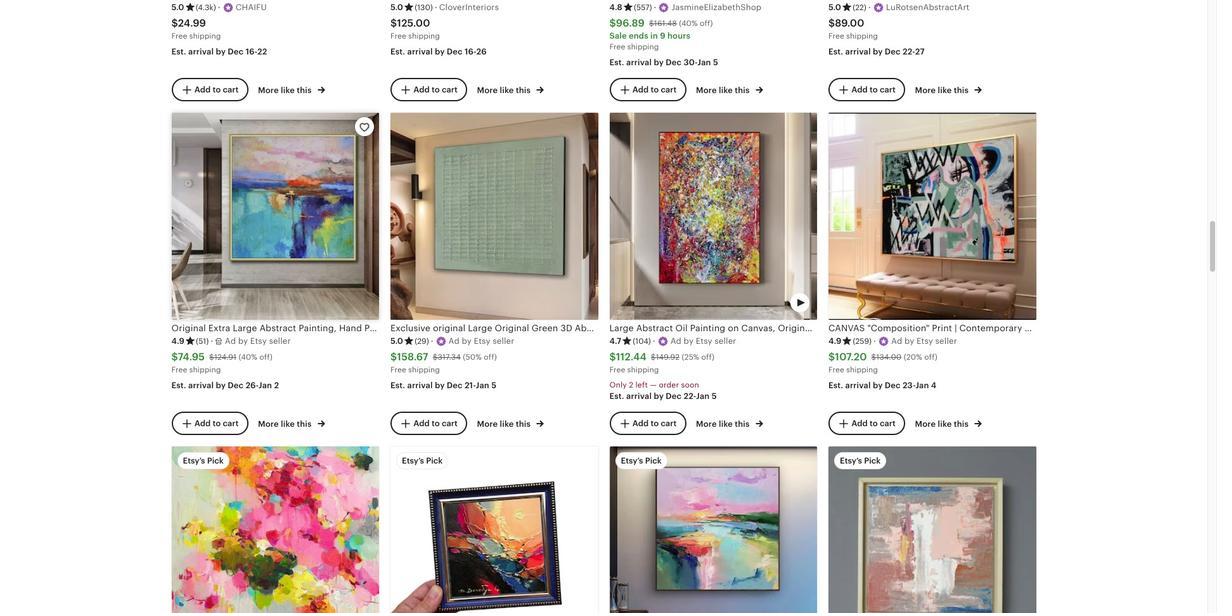 Task type: vqa. For each thing, say whether or not it's contained in the screenshot.


Task type: describe. For each thing, give the bounding box(es) containing it.
4.7
[[610, 337, 622, 346]]

ends
[[629, 31, 649, 40]]

est. arrival by dec 23-jan 4
[[829, 381, 937, 391]]

24.99
[[178, 17, 206, 29]]

est. for 96.89
[[610, 58, 624, 67]]

$ 107.20 $ 134.00 (20% off) free shipping
[[829, 351, 938, 375]]

etsy's pick for abstract painting small framed art, original oil painting abstract landscape, small wall art tiny painting birthday gift, small framed art image at the bottom left of page
[[402, 456, 443, 466]]

cart down est. arrival by dec 16-26
[[442, 85, 458, 94]]

5 for 158.67
[[492, 381, 497, 391]]

$ down '(259)' at bottom right
[[872, 353, 877, 362]]

· for 125.00
[[435, 2, 437, 12]]

more like this for add to cart "button" under est. arrival by dec 21-jan 5
[[477, 419, 533, 429]]

cart down est. arrival by dec 21-jan 5
[[442, 419, 458, 428]]

this for add to cart "button" underneath est. arrival by dec 30-jan 5
[[735, 85, 750, 95]]

to down est. arrival by dec 16-26
[[432, 85, 440, 94]]

$ 96.89 $ 161.48 (40% off) sale ends in 9 hours free shipping
[[610, 17, 713, 51]]

free inside $ 74.95 $ 124.91 (40% off) free shipping
[[172, 366, 187, 375]]

16- for 125.00
[[465, 47, 477, 56]]

4.9 for 74.95
[[172, 337, 185, 346]]

left
[[636, 381, 648, 390]]

22- inside only 2 left — order soon est. arrival by dec 22-jan 5
[[684, 392, 696, 401]]

shipping inside $ 125.00 free shipping
[[408, 32, 440, 40]]

off) for 158.67
[[484, 353, 497, 362]]

$ up sale
[[610, 17, 616, 29]]

est. for 24.99
[[172, 47, 186, 56]]

dec inside only 2 left — order soon est. arrival by dec 22-jan 5
[[666, 392, 682, 401]]

21-
[[465, 381, 476, 391]]

dec for 74.95
[[228, 381, 244, 391]]

hours
[[668, 31, 691, 40]]

est. arrival by dec 30-jan 5
[[610, 58, 718, 67]]

large abstract oil painting on canvas, original handmade, pollock style, colorful texture oil painting, modern wall art living room decor image
[[610, 113, 817, 321]]

more for add to cart "button" underneath est. arrival by dec 30-jan 5
[[696, 85, 717, 95]]

etsy's for one of a kind original abstract oil painting, small framed painting on canvas board, modern and contemporary earth tones wall art image on the right bottom of page
[[840, 456, 862, 466]]

arrival for 96.89
[[627, 58, 652, 67]]

$ 89.00 free shipping
[[829, 17, 878, 40]]

(29)
[[415, 337, 429, 346]]

more for add to cart "button" under the est. arrival by dec 23-jan 4
[[915, 419, 936, 429]]

more for add to cart "button" under est. arrival by dec 21-jan 5
[[477, 419, 498, 429]]

free inside $ 96.89 $ 161.48 (40% off) sale ends in 9 hours free shipping
[[610, 42, 625, 51]]

add to cart button down est. arrival by dec 26-jan 2
[[172, 412, 248, 435]]

add to cart button down est. arrival by dec 22-27
[[829, 78, 905, 101]]

add to cart down est. arrival by dec 30-jan 5
[[633, 85, 677, 94]]

giclée art print of abstract painting signed by artist, pink, abstract prints, cloud landscape print, wall art prints, art gift, artwork, image
[[172, 447, 379, 614]]

arrival for 125.00
[[407, 47, 433, 56]]

est. arrival by dec 26-jan 2
[[172, 381, 279, 391]]

$ up in
[[649, 19, 654, 28]]

this for add to cart "button" below only 2 left — order soon est. arrival by dec 22-jan 5
[[735, 419, 750, 429]]

$ 74.95 $ 124.91 (40% off) free shipping
[[172, 351, 273, 375]]

original extra large abstract painting, hand painted original art, large abstract art, contemporary canvas art, modern canvas wall art je169 image
[[172, 113, 379, 321]]

add to cart button down the est. arrival by dec 23-jan 4
[[829, 412, 905, 435]]

free inside $ 89.00 free shipping
[[829, 32, 845, 40]]

add to cart button down est. arrival by dec 16-22
[[172, 78, 248, 101]]

this for add to cart "button" under est. arrival by dec 16-22
[[297, 85, 312, 95]]

$ 158.67 $ 317.34 (50% off) free shipping
[[391, 351, 497, 375]]

more like this for add to cart "button" below only 2 left — order soon est. arrival by dec 22-jan 5
[[696, 419, 752, 429]]

$ left 124.91
[[172, 351, 178, 363]]

add to cart down est. arrival by dec 16-26
[[414, 85, 458, 94]]

jan for 96.89
[[698, 58, 711, 67]]

add to cart button down est. arrival by dec 30-jan 5
[[610, 78, 686, 101]]

by inside only 2 left — order soon est. arrival by dec 22-jan 5
[[654, 392, 664, 401]]

shipping inside $ 158.67 $ 317.34 (50% off) free shipping
[[408, 366, 440, 375]]

96.89
[[616, 17, 645, 29]]

—
[[650, 381, 657, 390]]

$ right 112.44 at the right of page
[[651, 353, 656, 362]]

5.0 up 158.67
[[391, 337, 403, 346]]

74.95
[[178, 351, 205, 363]]

to down est. arrival by dec 16-22
[[213, 85, 221, 94]]

2 inside only 2 left — order soon est. arrival by dec 22-jan 5
[[629, 381, 634, 390]]

free inside $ 24.99 free shipping
[[172, 32, 187, 40]]

149.92
[[656, 353, 680, 362]]

· for 74.95
[[211, 337, 213, 346]]

(25%
[[682, 353, 700, 362]]

add to cart down only 2 left — order soon est. arrival by dec 22-jan 5
[[633, 419, 677, 428]]

only 2 left — order soon est. arrival by dec 22-jan 5
[[610, 381, 717, 401]]

est. for 125.00
[[391, 47, 405, 56]]

dec for 158.67
[[447, 381, 463, 391]]

add to cart down est. arrival by dec 26-jan 2
[[194, 419, 239, 428]]

pick for abstract painting small framed art, original oil painting abstract landscape, small wall art tiny painting birthday gift, small framed art image at the bottom left of page
[[426, 456, 443, 466]]

to down est. arrival by dec 22-27
[[870, 85, 878, 94]]

in
[[651, 31, 658, 40]]

$ inside $ 125.00 free shipping
[[391, 17, 397, 29]]

$ right 74.95
[[209, 353, 214, 362]]

26-
[[246, 381, 259, 391]]

5.0 for 89.00
[[829, 2, 842, 12]]

this for add to cart "button" underneath est. arrival by dec 22-27
[[954, 85, 969, 95]]

30-
[[684, 58, 698, 67]]

more like this for add to cart "button" under est. arrival by dec 16-22
[[258, 85, 314, 95]]

shipping inside $ 74.95 $ 124.91 (40% off) free shipping
[[189, 366, 221, 375]]

pick for lake abstract landscape, large original oil painting on canvas, modern impressionism, pink sunset, living room wall art, fine art 2022. 'image'
[[645, 456, 662, 466]]

cart down est. arrival by dec 26-jan 2
[[223, 419, 239, 428]]

arrival for 24.99
[[188, 47, 214, 56]]

one of a kind original abstract oil painting, small framed painting on canvas board, modern and contemporary earth tones wall art image
[[829, 447, 1036, 614]]

est. arrival by dec 16-26
[[391, 47, 487, 56]]

est. for 107.20
[[829, 381, 844, 391]]

this for add to cart "button" under est. arrival by dec 26-jan 2
[[297, 419, 312, 429]]

more for add to cart "button" below est. arrival by dec 16-26
[[477, 85, 498, 95]]

est. for 74.95
[[172, 381, 186, 391]]

est. for 89.00
[[829, 47, 844, 56]]

by for 158.67
[[435, 381, 445, 391]]

(4.3k)
[[196, 3, 216, 12]]

to down only 2 left — order soon est. arrival by dec 22-jan 5
[[651, 419, 659, 428]]

add down the est. arrival by dec 23-jan 4
[[852, 419, 868, 428]]

more for add to cart "button" under est. arrival by dec 16-22
[[258, 85, 279, 95]]

etsy's pick for giclée art print of abstract painting signed by artist, pink, abstract prints, cloud landscape print, wall art prints, art gift, artwork, image
[[183, 456, 224, 466]]

by for 24.99
[[216, 47, 226, 56]]

free inside $ 158.67 $ 317.34 (50% off) free shipping
[[391, 366, 406, 375]]

this for add to cart "button" below est. arrival by dec 16-26
[[516, 85, 531, 95]]

add down est. arrival by dec 22-27
[[852, 85, 868, 94]]

add to cart down the est. arrival by dec 23-jan 4
[[852, 419, 896, 428]]

more for add to cart "button" under est. arrival by dec 26-jan 2
[[258, 419, 279, 429]]

$ right 158.67
[[433, 353, 438, 362]]

more like this for add to cart "button" under est. arrival by dec 26-jan 2
[[258, 419, 314, 429]]

canvas "composition" print | contemporary art abstract painting print on canvas | dark art by ron deri image
[[829, 113, 1036, 321]]

(50%
[[463, 353, 482, 362]]

4.8
[[610, 2, 623, 12]]

more for add to cart "button" underneath est. arrival by dec 22-27
[[915, 85, 936, 95]]

add to cart down est. arrival by dec 21-jan 5
[[414, 419, 458, 428]]

(51)
[[196, 337, 209, 346]]

add to cart button down only 2 left — order soon est. arrival by dec 22-jan 5
[[610, 412, 686, 435]]

add down est. arrival by dec 30-jan 5
[[633, 85, 649, 94]]

by for 125.00
[[435, 47, 445, 56]]

exclusive original large original green 3d abstract painting for living room contemporary green 3d paintings oversized scandinavian art image
[[391, 113, 598, 321]]

dec for 125.00
[[447, 47, 463, 56]]

$ 112.44 $ 149.92 (25% off) free shipping
[[610, 351, 715, 375]]

(557)
[[634, 3, 652, 12]]

jan for 158.67
[[476, 381, 489, 391]]

more like this for add to cart "button" below est. arrival by dec 16-26
[[477, 85, 533, 95]]



Task type: locate. For each thing, give the bounding box(es) containing it.
more down 22
[[258, 85, 279, 95]]

0 horizontal spatial 16-
[[246, 47, 258, 56]]

free inside $ 112.44 $ 149.92 (25% off) free shipping
[[610, 366, 625, 375]]

etsy's pick
[[183, 456, 224, 466], [402, 456, 443, 466], [621, 456, 662, 466], [840, 456, 881, 466]]

est. down 74.95
[[172, 381, 186, 391]]

(40% inside $ 96.89 $ 161.48 (40% off) sale ends in 9 hours free shipping
[[679, 19, 698, 28]]

jan
[[698, 58, 711, 67], [259, 381, 272, 391], [476, 381, 489, 391], [916, 381, 929, 391], [696, 392, 710, 401]]

2
[[274, 381, 279, 391], [629, 381, 634, 390]]

add down est. arrival by dec 16-22
[[194, 85, 211, 94]]

shipping down 107.20
[[847, 366, 878, 375]]

22
[[257, 47, 267, 56]]

158.67
[[397, 351, 429, 363]]

shipping inside $ 24.99 free shipping
[[189, 32, 221, 40]]

more like this for add to cart "button" underneath est. arrival by dec 30-jan 5
[[696, 85, 752, 95]]

arrival for 107.20
[[846, 381, 871, 391]]

more down "26-"
[[258, 419, 279, 429]]

shipping inside $ 96.89 $ 161.48 (40% off) sale ends in 9 hours free shipping
[[627, 42, 659, 51]]

more down 4
[[915, 419, 936, 429]]

$ left 134.00
[[829, 351, 835, 363]]

dec
[[228, 47, 244, 56], [447, 47, 463, 56], [885, 47, 901, 56], [666, 58, 682, 67], [228, 381, 244, 391], [447, 381, 463, 391], [885, 381, 901, 391], [666, 392, 682, 401]]

· for 158.67
[[431, 337, 434, 346]]

(259)
[[853, 337, 872, 346]]

1 etsy's pick from the left
[[183, 456, 224, 466]]

cart down est. arrival by dec 30-jan 5
[[661, 85, 677, 94]]

112.44
[[616, 351, 647, 363]]

shipping down 89.00
[[847, 32, 878, 40]]

0 horizontal spatial 2
[[274, 381, 279, 391]]

pick for one of a kind original abstract oil painting, small framed painting on canvas board, modern and contemporary earth tones wall art image on the right bottom of page
[[864, 456, 881, 466]]

1 vertical spatial 5
[[492, 381, 497, 391]]

· right (557)
[[654, 2, 657, 12]]

est. down sale
[[610, 58, 624, 67]]

4 etsy's from the left
[[840, 456, 862, 466]]

1 2 from the left
[[274, 381, 279, 391]]

more down 30-
[[696, 85, 717, 95]]

free down 74.95
[[172, 366, 187, 375]]

like
[[281, 85, 295, 95], [500, 85, 514, 95], [719, 85, 733, 95], [938, 85, 952, 95], [281, 419, 295, 429], [500, 419, 514, 429], [719, 419, 733, 429], [938, 419, 952, 429]]

arrival for 158.67
[[407, 381, 433, 391]]

by down —
[[654, 392, 664, 401]]

only
[[610, 381, 627, 390]]

arrival
[[188, 47, 214, 56], [407, 47, 433, 56], [846, 47, 871, 56], [627, 58, 652, 67], [188, 381, 214, 391], [407, 381, 433, 391], [846, 381, 871, 391], [627, 392, 652, 401]]

cart down est. arrival by dec 22-27
[[880, 85, 896, 94]]

9
[[660, 31, 666, 40]]

shipping inside $ 107.20 $ 134.00 (20% off) free shipping
[[847, 366, 878, 375]]

0 vertical spatial (40%
[[679, 19, 698, 28]]

more
[[258, 85, 279, 95], [477, 85, 498, 95], [696, 85, 717, 95], [915, 85, 936, 95], [258, 419, 279, 429], [477, 419, 498, 429], [696, 419, 717, 429], [915, 419, 936, 429]]

est. down $ 24.99 free shipping
[[172, 47, 186, 56]]

2 2 from the left
[[629, 381, 634, 390]]

pick
[[207, 456, 224, 466], [426, 456, 443, 466], [645, 456, 662, 466], [864, 456, 881, 466]]

$ 24.99 free shipping
[[172, 17, 221, 40]]

$
[[172, 17, 178, 29], [391, 17, 397, 29], [610, 17, 616, 29], [829, 17, 835, 29], [649, 19, 654, 28], [172, 351, 178, 363], [391, 351, 397, 363], [610, 351, 616, 363], [829, 351, 835, 363], [209, 353, 214, 362], [433, 353, 438, 362], [651, 353, 656, 362], [872, 353, 877, 362]]

add down est. arrival by dec 26-jan 2
[[194, 419, 211, 428]]

317.34
[[438, 353, 461, 362]]

2 etsy's from the left
[[402, 456, 424, 466]]

cart down est. arrival by dec 16-22
[[223, 85, 239, 94]]

add to cart button down est. arrival by dec 21-jan 5
[[391, 412, 467, 435]]

(130)
[[415, 3, 433, 12]]

est. down the only
[[610, 392, 624, 401]]

est. down $ 89.00 free shipping
[[829, 47, 844, 56]]

5 inside only 2 left — order soon est. arrival by dec 22-jan 5
[[712, 392, 717, 401]]

off) inside $ 112.44 $ 149.92 (25% off) free shipping
[[702, 353, 715, 362]]

5 for 96.89
[[713, 58, 718, 67]]

1 4.9 from the left
[[172, 337, 185, 346]]

2 etsy's pick from the left
[[402, 456, 443, 466]]

cart down the est. arrival by dec 23-jan 4
[[880, 419, 896, 428]]

dec left 23-
[[885, 381, 901, 391]]

by down $ 24.99 free shipping
[[216, 47, 226, 56]]

more down the "soon"
[[696, 419, 717, 429]]

off) right (25%
[[702, 353, 715, 362]]

1 etsy's from the left
[[183, 456, 205, 466]]

jan down the "soon"
[[696, 392, 710, 401]]

· for 89.00
[[869, 2, 871, 12]]

·
[[218, 2, 220, 12], [435, 2, 437, 12], [654, 2, 657, 12], [869, 2, 871, 12], [211, 337, 213, 346], [431, 337, 434, 346], [653, 337, 655, 346], [874, 337, 876, 346]]

this
[[297, 85, 312, 95], [516, 85, 531, 95], [735, 85, 750, 95], [954, 85, 969, 95], [297, 419, 312, 429], [516, 419, 531, 429], [735, 419, 750, 429], [954, 419, 969, 429]]

(20%
[[904, 353, 923, 362]]

add down est. arrival by dec 21-jan 5
[[414, 419, 430, 428]]

free down 24.99
[[172, 32, 187, 40]]

5.0 up 89.00
[[829, 2, 842, 12]]

add down "left"
[[633, 419, 649, 428]]

1 horizontal spatial 4.9
[[829, 337, 842, 346]]

off) right 124.91
[[260, 353, 273, 362]]

125.00
[[397, 17, 430, 29]]

134.00
[[877, 353, 902, 362]]

est. arrival by dec 16-22
[[172, 47, 267, 56]]

1 horizontal spatial 16-
[[465, 47, 477, 56]]

off) inside $ 74.95 $ 124.91 (40% off) free shipping
[[260, 353, 273, 362]]

shipping down 158.67
[[408, 366, 440, 375]]

· right (104)
[[653, 337, 655, 346]]

2 etsy's pick link from the left
[[391, 447, 598, 614]]

more like this
[[258, 85, 314, 95], [477, 85, 533, 95], [696, 85, 752, 95], [915, 85, 971, 95], [258, 419, 314, 429], [477, 419, 533, 429], [696, 419, 752, 429], [915, 419, 971, 429]]

$ inside $ 89.00 free shipping
[[829, 17, 835, 29]]

off) for 112.44
[[702, 353, 715, 362]]

est.
[[172, 47, 186, 56], [391, 47, 405, 56], [829, 47, 844, 56], [610, 58, 624, 67], [172, 381, 186, 391], [391, 381, 405, 391], [829, 381, 844, 391], [610, 392, 624, 401]]

2 16- from the left
[[465, 47, 477, 56]]

0 horizontal spatial (40%
[[239, 353, 257, 362]]

arrival for 89.00
[[846, 47, 871, 56]]

to down the est. arrival by dec 23-jan 4
[[870, 419, 878, 428]]

$ down 4.7
[[610, 351, 616, 363]]

add to cart
[[194, 85, 239, 94], [414, 85, 458, 94], [633, 85, 677, 94], [852, 85, 896, 94], [194, 419, 239, 428], [414, 419, 458, 428], [633, 419, 677, 428], [852, 419, 896, 428]]

est. arrival by dec 21-jan 5
[[391, 381, 497, 391]]

off) inside $ 158.67 $ 317.34 (50% off) free shipping
[[484, 353, 497, 362]]

0 vertical spatial 5
[[713, 58, 718, 67]]

by
[[216, 47, 226, 56], [435, 47, 445, 56], [873, 47, 883, 56], [654, 58, 664, 67], [216, 381, 226, 391], [435, 381, 445, 391], [873, 381, 883, 391], [654, 392, 664, 401]]

by for 74.95
[[216, 381, 226, 391]]

(22)
[[853, 3, 867, 12]]

$ 125.00 free shipping
[[391, 17, 440, 40]]

soon
[[681, 381, 700, 390]]

to down est. arrival by dec 30-jan 5
[[651, 85, 659, 94]]

shipping down the 125.00
[[408, 32, 440, 40]]

dec for 107.20
[[885, 381, 901, 391]]

add
[[194, 85, 211, 94], [414, 85, 430, 94], [633, 85, 649, 94], [852, 85, 868, 94], [194, 419, 211, 428], [414, 419, 430, 428], [633, 419, 649, 428], [852, 419, 868, 428]]

jan down $ 96.89 $ 161.48 (40% off) sale ends in 9 hours free shipping
[[698, 58, 711, 67]]

5
[[713, 58, 718, 67], [492, 381, 497, 391], [712, 392, 717, 401]]

add to cart button
[[172, 78, 248, 101], [391, 78, 467, 101], [610, 78, 686, 101], [829, 78, 905, 101], [172, 412, 248, 435], [391, 412, 467, 435], [610, 412, 686, 435], [829, 412, 905, 435]]

to
[[213, 85, 221, 94], [432, 85, 440, 94], [651, 85, 659, 94], [870, 85, 878, 94], [213, 419, 221, 428], [432, 419, 440, 428], [651, 419, 659, 428], [870, 419, 878, 428]]

order
[[659, 381, 679, 390]]

(40%
[[679, 19, 698, 28], [239, 353, 257, 362]]

shipping inside $ 112.44 $ 149.92 (25% off) free shipping
[[627, 366, 659, 375]]

5.0 for 125.00
[[391, 2, 403, 12]]

to down est. arrival by dec 26-jan 2
[[213, 419, 221, 428]]

cart down only 2 left — order soon est. arrival by dec 22-jan 5
[[661, 419, 677, 428]]

arrival down $ 125.00 free shipping
[[407, 47, 433, 56]]

4 etsy's pick link from the left
[[829, 447, 1036, 614]]

arrival inside only 2 left — order soon est. arrival by dec 22-jan 5
[[627, 392, 652, 401]]

sale
[[610, 31, 627, 40]]

· for 96.89
[[654, 2, 657, 12]]

more down the 26
[[477, 85, 498, 95]]

27
[[916, 47, 925, 56]]

free inside $ 125.00 free shipping
[[391, 32, 406, 40]]

5.0 up the 125.00
[[391, 2, 403, 12]]

2 4.9 from the left
[[829, 337, 842, 346]]

shipping
[[189, 32, 221, 40], [408, 32, 440, 40], [847, 32, 878, 40], [627, 42, 659, 51], [189, 366, 221, 375], [408, 366, 440, 375], [627, 366, 659, 375], [847, 366, 878, 375]]

free
[[172, 32, 187, 40], [391, 32, 406, 40], [829, 32, 845, 40], [610, 42, 625, 51], [172, 366, 187, 375], [391, 366, 406, 375], [610, 366, 625, 375], [829, 366, 845, 375]]

$ left 317.34
[[391, 351, 397, 363]]

1 vertical spatial 22-
[[684, 392, 696, 401]]

etsy's pick for one of a kind original abstract oil painting, small framed painting on canvas board, modern and contemporary earth tones wall art image on the right bottom of page
[[840, 456, 881, 466]]

by for 107.20
[[873, 381, 883, 391]]

add to cart button down est. arrival by dec 16-26
[[391, 78, 467, 101]]

lake abstract landscape, large original oil painting on canvas, modern impressionism, pink sunset, living room wall art, fine art 2022. image
[[610, 447, 817, 614]]

dec left 21-
[[447, 381, 463, 391]]

off) inside $ 96.89 $ 161.48 (40% off) sale ends in 9 hours free shipping
[[700, 19, 713, 28]]

5.0
[[172, 2, 184, 12], [391, 2, 403, 12], [829, 2, 842, 12], [391, 337, 403, 346]]

16-
[[246, 47, 258, 56], [465, 47, 477, 56]]

off) right 161.48
[[700, 19, 713, 28]]

dec down order
[[666, 392, 682, 401]]

0 horizontal spatial 22-
[[684, 392, 696, 401]]

$ inside $ 24.99 free shipping
[[172, 17, 178, 29]]

more like this for add to cart "button" under the est. arrival by dec 23-jan 4
[[915, 419, 971, 429]]

free inside $ 107.20 $ 134.00 (20% off) free shipping
[[829, 366, 845, 375]]

· right (29)
[[431, 337, 434, 346]]

1 horizontal spatial (40%
[[679, 19, 698, 28]]

more like this for add to cart "button" underneath est. arrival by dec 22-27
[[915, 85, 971, 95]]

2 pick from the left
[[426, 456, 443, 466]]

pick for giclée art print of abstract painting signed by artist, pink, abstract prints, cloud landscape print, wall art prints, art gift, artwork, image
[[207, 456, 224, 466]]

1 pick from the left
[[207, 456, 224, 466]]

3 etsy's from the left
[[621, 456, 643, 466]]

3 etsy's pick link from the left
[[610, 447, 817, 614]]

more down 27
[[915, 85, 936, 95]]

5.0 for 24.99
[[172, 2, 184, 12]]

this for add to cart "button" under the est. arrival by dec 23-jan 4
[[954, 419, 969, 429]]

1 etsy's pick link from the left
[[172, 447, 379, 614]]

arrival down $ 89.00 free shipping
[[846, 47, 871, 56]]

off) for 107.20
[[925, 353, 938, 362]]

107.20
[[835, 351, 867, 363]]

shipping down 24.99
[[189, 32, 221, 40]]

etsy's pick link
[[172, 447, 379, 614], [391, 447, 598, 614], [610, 447, 817, 614], [829, 447, 1036, 614]]

jan inside only 2 left — order soon est. arrival by dec 22-jan 5
[[696, 392, 710, 401]]

add to cart down est. arrival by dec 22-27
[[852, 85, 896, 94]]

26
[[477, 47, 487, 56]]

more like this link
[[258, 83, 325, 96], [477, 83, 544, 96], [696, 83, 763, 96], [915, 83, 983, 96], [258, 417, 325, 430], [477, 417, 544, 430], [696, 417, 763, 430], [915, 417, 983, 430]]

product video element
[[610, 113, 817, 321]]

shipping down ends
[[627, 42, 659, 51]]

est. for 158.67
[[391, 381, 405, 391]]

22-
[[903, 47, 916, 56], [684, 392, 696, 401]]

add to cart down est. arrival by dec 16-22
[[194, 85, 239, 94]]

(40% for 96.89
[[679, 19, 698, 28]]

(40% inside $ 74.95 $ 124.91 (40% off) free shipping
[[239, 353, 257, 362]]

(104)
[[633, 337, 651, 346]]

4.9 for 107.20
[[829, 337, 842, 346]]

(40% for 74.95
[[239, 353, 257, 362]]

by down $ 158.67 $ 317.34 (50% off) free shipping
[[435, 381, 445, 391]]

by for 89.00
[[873, 47, 883, 56]]

arrival down 74.95
[[188, 381, 214, 391]]

dec left "26-"
[[228, 381, 244, 391]]

etsy's pick for lake abstract landscape, large original oil painting on canvas, modern impressionism, pink sunset, living room wall art, fine art 2022. 'image'
[[621, 456, 662, 466]]

off) inside $ 107.20 $ 134.00 (20% off) free shipping
[[925, 353, 938, 362]]

est. down 107.20
[[829, 381, 844, 391]]

arrival for 74.95
[[188, 381, 214, 391]]

dec for 96.89
[[666, 58, 682, 67]]

off)
[[700, 19, 713, 28], [260, 353, 273, 362], [484, 353, 497, 362], [702, 353, 715, 362], [925, 353, 938, 362]]

etsy's for abstract painting small framed art, original oil painting abstract landscape, small wall art tiny painting birthday gift, small framed art image at the bottom left of page
[[402, 456, 424, 466]]

by down $ 74.95 $ 124.91 (40% off) free shipping
[[216, 381, 226, 391]]

to down est. arrival by dec 21-jan 5
[[432, 419, 440, 428]]

0 vertical spatial 22-
[[903, 47, 916, 56]]

est. inside only 2 left — order soon est. arrival by dec 22-jan 5
[[610, 392, 624, 401]]

jan for 74.95
[[259, 381, 272, 391]]

free down 158.67
[[391, 366, 406, 375]]

jan down $ 74.95 $ 124.91 (40% off) free shipping
[[259, 381, 272, 391]]

$ up est. arrival by dec 16-26
[[391, 17, 397, 29]]

3 etsy's pick from the left
[[621, 456, 662, 466]]

arrival down 107.20
[[846, 381, 871, 391]]

4.9 up 74.95
[[172, 337, 185, 346]]

23-
[[903, 381, 916, 391]]

more for add to cart "button" below only 2 left — order soon est. arrival by dec 22-jan 5
[[696, 419, 717, 429]]

etsy's for giclée art print of abstract painting signed by artist, pink, abstract prints, cloud landscape print, wall art prints, art gift, artwork, image
[[183, 456, 205, 466]]

off) for 74.95
[[260, 353, 273, 362]]

add down est. arrival by dec 16-26
[[414, 85, 430, 94]]

est. down 158.67
[[391, 381, 405, 391]]

etsy's for lake abstract landscape, large original oil painting on canvas, modern impressionism, pink sunset, living room wall art, fine art 2022. 'image'
[[621, 456, 643, 466]]

1 16- from the left
[[246, 47, 258, 56]]

0 horizontal spatial 4.9
[[172, 337, 185, 346]]

this for add to cart "button" under est. arrival by dec 21-jan 5
[[516, 419, 531, 429]]

etsy's
[[183, 456, 205, 466], [402, 456, 424, 466], [621, 456, 643, 466], [840, 456, 862, 466]]

by down $ 125.00 free shipping
[[435, 47, 445, 56]]

dec left 22
[[228, 47, 244, 56]]

free up the only
[[610, 366, 625, 375]]

4
[[931, 381, 937, 391]]

4.9
[[172, 337, 185, 346], [829, 337, 842, 346]]

1 horizontal spatial 2
[[629, 381, 634, 390]]

161.48
[[654, 19, 677, 28]]

more down est. arrival by dec 21-jan 5
[[477, 419, 498, 429]]

124.91
[[214, 353, 237, 362]]

4 etsy's pick from the left
[[840, 456, 881, 466]]

dec for 89.00
[[885, 47, 901, 56]]

1 vertical spatial (40%
[[239, 353, 257, 362]]

1 horizontal spatial 22-
[[903, 47, 916, 56]]

jan left 4
[[916, 381, 929, 391]]

· for 24.99
[[218, 2, 220, 12]]

16- for 24.99
[[246, 47, 258, 56]]

2 vertical spatial 5
[[712, 392, 717, 401]]

5.0 up 24.99
[[172, 2, 184, 12]]

3 pick from the left
[[645, 456, 662, 466]]

89.00
[[835, 17, 865, 29]]

est. arrival by dec 22-27
[[829, 47, 925, 56]]

off) right (50%
[[484, 353, 497, 362]]

by down 9
[[654, 58, 664, 67]]

jan down (50%
[[476, 381, 489, 391]]

jan for 107.20
[[916, 381, 929, 391]]

off) for 96.89
[[700, 19, 713, 28]]

by for 96.89
[[654, 58, 664, 67]]

arrival down 158.67
[[407, 381, 433, 391]]

· for 107.20
[[874, 337, 876, 346]]

dec for 24.99
[[228, 47, 244, 56]]

dec left the 26
[[447, 47, 463, 56]]

free down 107.20
[[829, 366, 845, 375]]

cart
[[223, 85, 239, 94], [442, 85, 458, 94], [661, 85, 677, 94], [880, 85, 896, 94], [223, 419, 239, 428], [442, 419, 458, 428], [661, 419, 677, 428], [880, 419, 896, 428]]

4 pick from the left
[[864, 456, 881, 466]]

· right (51)
[[211, 337, 213, 346]]

abstract painting small framed art, original oil painting abstract landscape, small wall art tiny painting birthday gift, small framed art image
[[391, 447, 598, 614]]

2 left "left"
[[629, 381, 634, 390]]

shipping inside $ 89.00 free shipping
[[847, 32, 878, 40]]

dec left 30-
[[666, 58, 682, 67]]

dec left 27
[[885, 47, 901, 56]]



